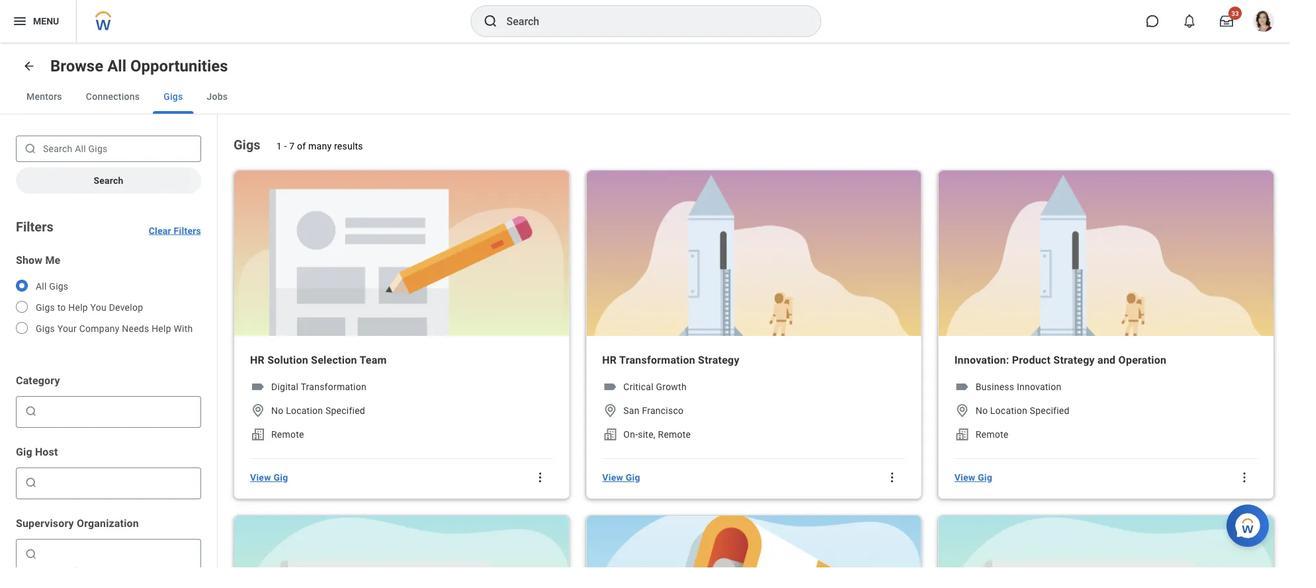 Task type: locate. For each thing, give the bounding box(es) containing it.
jobs
[[207, 91, 228, 102]]

0 horizontal spatial specified
[[325, 405, 365, 416]]

2 horizontal spatial category element
[[955, 379, 970, 395]]

remote down business
[[976, 429, 1009, 440]]

search image
[[24, 142, 37, 155], [24, 405, 38, 418]]

1 horizontal spatial remote
[[658, 429, 691, 440]]

1 - 7 of many results
[[276, 141, 363, 152]]

0 horizontal spatial location element
[[250, 403, 266, 419]]

2 hr from the left
[[602, 354, 617, 367]]

many
[[308, 141, 332, 152]]

2 no location specified from the left
[[976, 405, 1070, 416]]

specified down digital transformation
[[325, 405, 365, 416]]

remote down 'digital' at bottom
[[271, 429, 304, 440]]

location for product
[[990, 405, 1028, 416]]

1 horizontal spatial hr
[[602, 354, 617, 367]]

0 horizontal spatial view gig
[[250, 472, 288, 483]]

0 horizontal spatial strategy
[[698, 354, 740, 367]]

transformation up critical growth in the bottom of the page
[[619, 354, 695, 367]]

location image
[[250, 403, 266, 419], [955, 403, 970, 419]]

strategy
[[698, 354, 740, 367], [1054, 354, 1095, 367]]

gigs inside button
[[164, 91, 183, 102]]

1 horizontal spatial related actions vertical image
[[886, 471, 899, 484]]

remote for hr
[[271, 429, 304, 440]]

2 location image from the left
[[955, 403, 970, 419]]

organization
[[77, 517, 139, 530]]

view gig button for hr solution selection team
[[245, 465, 293, 491]]

2 staffing element from the left
[[602, 427, 618, 443]]

specified for selection
[[325, 405, 365, 416]]

0 horizontal spatial view
[[250, 472, 271, 483]]

gig
[[16, 446, 32, 458], [274, 472, 288, 483], [626, 472, 640, 483], [978, 472, 993, 483]]

digital transformation
[[271, 381, 367, 392]]

help
[[68, 302, 88, 313], [152, 323, 171, 334]]

wdres.tm.general.rocketshipastronaut image for innovation: product strategy and operation
[[939, 171, 1274, 336]]

supervisory
[[16, 517, 74, 530]]

filters right clear
[[174, 225, 201, 236]]

host
[[35, 446, 58, 458]]

notifications large image
[[1183, 15, 1196, 28]]

1 vertical spatial all
[[36, 281, 47, 292]]

1 horizontal spatial filters
[[174, 225, 201, 236]]

2 related actions vertical image from the left
[[886, 471, 899, 484]]

no location specified for product
[[976, 405, 1070, 416]]

None field
[[40, 401, 195, 422], [40, 405, 195, 418], [40, 472, 195, 494], [40, 476, 195, 490], [40, 544, 195, 565], [40, 548, 195, 561], [40, 401, 195, 422], [40, 405, 195, 418], [40, 472, 195, 494], [40, 476, 195, 490], [40, 544, 195, 565], [40, 548, 195, 561]]

1 staffing image from the left
[[250, 427, 266, 443]]

0 horizontal spatial category element
[[250, 379, 266, 395]]

3 category element from the left
[[955, 379, 970, 395]]

1 location from the left
[[286, 405, 323, 416]]

2 location from the left
[[990, 405, 1028, 416]]

1
[[276, 141, 282, 152]]

-
[[284, 141, 287, 152]]

1 horizontal spatial category element
[[602, 379, 618, 395]]

1 horizontal spatial location element
[[602, 403, 618, 419]]

location element for hr solution selection team
[[250, 403, 266, 419]]

with
[[174, 323, 193, 334]]

view gig button
[[245, 465, 293, 491], [597, 465, 646, 491], [949, 465, 998, 491]]

0 horizontal spatial related actions vertical image
[[534, 471, 547, 484]]

0 vertical spatial all
[[107, 57, 126, 75]]

gigs left your
[[36, 323, 55, 334]]

category element left business
[[955, 379, 970, 395]]

no down business
[[976, 405, 988, 416]]

1 horizontal spatial strategy
[[1054, 354, 1095, 367]]

filters
[[16, 219, 53, 235], [174, 225, 201, 236]]

1 horizontal spatial specified
[[1030, 405, 1070, 416]]

supervisory organization
[[16, 517, 139, 530]]

1 staffing element from the left
[[250, 427, 266, 443]]

specified down innovation
[[1030, 405, 1070, 416]]

gig for hr solution selection team
[[274, 472, 288, 483]]

innovation:
[[955, 354, 1009, 367]]

show me
[[16, 254, 60, 266]]

category element for hr transformation strategy
[[602, 379, 618, 395]]

san
[[624, 405, 640, 416]]

tab list
[[0, 79, 1290, 114]]

transformation
[[619, 354, 695, 367], [301, 381, 367, 392]]

view gig for hr transformation strategy
[[602, 472, 640, 483]]

2 staffing image from the left
[[955, 427, 970, 443]]

view for hr solution selection team
[[250, 472, 271, 483]]

2 horizontal spatial remote
[[976, 429, 1009, 440]]

3 view from the left
[[955, 472, 976, 483]]

1 horizontal spatial help
[[152, 323, 171, 334]]

team
[[360, 354, 387, 367]]

category element left 'digital' at bottom
[[250, 379, 266, 395]]

gigs left to
[[36, 302, 55, 313]]

search image
[[483, 13, 499, 29], [24, 476, 38, 490], [24, 548, 38, 561]]

1 vertical spatial search image
[[24, 476, 38, 490]]

1 hr from the left
[[250, 354, 265, 367]]

0 horizontal spatial staffing element
[[250, 427, 266, 443]]

1 category image from the left
[[250, 379, 266, 395]]

business
[[976, 381, 1015, 392]]

1 specified from the left
[[325, 405, 365, 416]]

1 view gig from the left
[[250, 472, 288, 483]]

on-site, remote
[[624, 429, 691, 440]]

category image for hr transformation strategy
[[602, 379, 618, 395]]

hr
[[250, 354, 265, 367], [602, 354, 617, 367]]

1 location image from the left
[[250, 403, 266, 419]]

location element
[[250, 403, 266, 419], [602, 403, 618, 419], [955, 403, 970, 419]]

0 horizontal spatial location image
[[250, 403, 266, 419]]

2 view gig from the left
[[602, 472, 640, 483]]

browse all opportunities
[[50, 57, 228, 75]]

2 specified from the left
[[1030, 405, 1070, 416]]

2 horizontal spatial view gig button
[[949, 465, 998, 491]]

no location specified down business innovation
[[976, 405, 1070, 416]]

category image up location image
[[602, 379, 618, 395]]

transformation down "selection"
[[301, 381, 367, 392]]

1 horizontal spatial location image
[[955, 403, 970, 419]]

3 view gig from the left
[[955, 472, 993, 483]]

search image down category
[[24, 405, 38, 418]]

location
[[286, 405, 323, 416], [990, 405, 1028, 416]]

gigs up to
[[49, 281, 68, 292]]

gigs
[[164, 91, 183, 102], [234, 137, 260, 153], [49, 281, 68, 292], [36, 302, 55, 313], [36, 323, 55, 334]]

3 view gig button from the left
[[949, 465, 998, 491]]

all up 'connections'
[[107, 57, 126, 75]]

remote down "francisco"
[[658, 429, 691, 440]]

specified
[[325, 405, 365, 416], [1030, 405, 1070, 416]]

1 vertical spatial help
[[152, 323, 171, 334]]

2 horizontal spatial location element
[[955, 403, 970, 419]]

1 strategy from the left
[[698, 354, 740, 367]]

gigs down opportunities
[[164, 91, 183, 102]]

2 vertical spatial search image
[[24, 548, 38, 561]]

filters up the show me
[[16, 219, 53, 235]]

hr for hr transformation strategy
[[602, 354, 617, 367]]

no location specified
[[271, 405, 365, 416], [976, 405, 1070, 416]]

3 staffing element from the left
[[955, 427, 970, 443]]

category image left 'digital' at bottom
[[250, 379, 266, 395]]

1 horizontal spatial view gig button
[[597, 465, 646, 491]]

2 strategy from the left
[[1054, 354, 1095, 367]]

1 wdres.tm.general.rocketshipastronaut image from the left
[[586, 171, 922, 336]]

1 horizontal spatial view
[[602, 472, 623, 483]]

no down 'digital' at bottom
[[271, 405, 283, 416]]

on-
[[624, 429, 638, 440]]

0 horizontal spatial location
[[286, 405, 323, 416]]

0 horizontal spatial category image
[[250, 379, 266, 395]]

0 horizontal spatial hr
[[250, 354, 265, 367]]

gigs for gigs your company needs help with
[[36, 323, 55, 334]]

remote
[[271, 429, 304, 440], [658, 429, 691, 440], [976, 429, 1009, 440]]

1 location element from the left
[[250, 403, 266, 419]]

strategy for product
[[1054, 354, 1095, 367]]

0 horizontal spatial all
[[36, 281, 47, 292]]

2 category image from the left
[[602, 379, 618, 395]]

0 horizontal spatial remote
[[271, 429, 304, 440]]

2 horizontal spatial view gig
[[955, 472, 993, 483]]

of
[[297, 141, 306, 152]]

3 location element from the left
[[955, 403, 970, 419]]

7
[[289, 141, 295, 152]]

connections button
[[75, 79, 150, 114]]

staffing element
[[250, 427, 266, 443], [602, 427, 618, 443], [955, 427, 970, 443]]

0 vertical spatial transformation
[[619, 354, 695, 367]]

digital
[[271, 381, 298, 392]]

1 view from the left
[[250, 472, 271, 483]]

pencil and paper image
[[234, 171, 569, 336]]

search image down mentors button
[[24, 142, 37, 155]]

2 horizontal spatial staffing element
[[955, 427, 970, 443]]

specified for strategy
[[1030, 405, 1070, 416]]

0 horizontal spatial view gig button
[[245, 465, 293, 491]]

2 view gig button from the left
[[597, 465, 646, 491]]

category image
[[250, 379, 266, 395], [602, 379, 618, 395]]

2 view from the left
[[602, 472, 623, 483]]

staffing image
[[250, 427, 266, 443], [955, 427, 970, 443]]

1 horizontal spatial staffing image
[[955, 427, 970, 443]]

1 horizontal spatial location
[[990, 405, 1028, 416]]

1 horizontal spatial no
[[976, 405, 988, 416]]

1 horizontal spatial no location specified
[[976, 405, 1070, 416]]

2 category element from the left
[[602, 379, 618, 395]]

hr left solution
[[250, 354, 265, 367]]

location down digital transformation
[[286, 405, 323, 416]]

view for hr transformation strategy
[[602, 472, 623, 483]]

0 horizontal spatial wdres.tm.general.rocketshipastronaut image
[[586, 171, 922, 336]]

3 remote from the left
[[976, 429, 1009, 440]]

0 horizontal spatial no location specified
[[271, 405, 365, 416]]

jobs button
[[196, 79, 238, 114]]

1 remote from the left
[[271, 429, 304, 440]]

show
[[16, 254, 43, 266]]

view
[[250, 472, 271, 483], [602, 472, 623, 483], [955, 472, 976, 483]]

company
[[79, 323, 120, 334]]

no location specified down digital transformation
[[271, 405, 365, 416]]

me
[[45, 254, 60, 266]]

33 button
[[1212, 7, 1242, 36]]

category element
[[250, 379, 266, 395], [602, 379, 618, 395], [955, 379, 970, 395]]

no
[[271, 405, 283, 416], [976, 405, 988, 416]]

all down the show me
[[36, 281, 47, 292]]

category element up location image
[[602, 379, 618, 395]]

develop
[[109, 302, 143, 313]]

mentors button
[[16, 79, 73, 114]]

Search Workday  search field
[[507, 7, 794, 36]]

related actions vertical image
[[1238, 471, 1251, 484]]

all
[[107, 57, 126, 75], [36, 281, 47, 292]]

1 view gig button from the left
[[245, 465, 293, 491]]

2 horizontal spatial view
[[955, 472, 976, 483]]

no for hr
[[271, 405, 283, 416]]

search image for gig host
[[24, 476, 38, 490]]

1 horizontal spatial staffing element
[[602, 427, 618, 443]]

category
[[16, 374, 60, 387]]

1 horizontal spatial view gig
[[602, 472, 640, 483]]

2 no from the left
[[976, 405, 988, 416]]

view gig for hr solution selection team
[[250, 472, 288, 483]]

0 horizontal spatial transformation
[[301, 381, 367, 392]]

category element for hr solution selection team
[[250, 379, 266, 395]]

strategy for transformation
[[698, 354, 740, 367]]

1 vertical spatial transformation
[[301, 381, 367, 392]]

location down business innovation
[[990, 405, 1028, 416]]

hr up location image
[[602, 354, 617, 367]]

location image for innovation:
[[955, 403, 970, 419]]

1 no location specified from the left
[[271, 405, 365, 416]]

1 horizontal spatial wdres.tm.general.rocketshipastronaut image
[[939, 171, 1274, 336]]

1 horizontal spatial category image
[[602, 379, 618, 395]]

all gigs
[[36, 281, 68, 292]]

0 horizontal spatial staffing image
[[250, 427, 266, 443]]

1 no from the left
[[271, 405, 283, 416]]

2 wdres.tm.general.rocketshipastronaut image from the left
[[939, 171, 1274, 336]]

location image
[[602, 403, 618, 419]]

0 vertical spatial help
[[68, 302, 88, 313]]

francisco
[[642, 405, 684, 416]]

0 horizontal spatial no
[[271, 405, 283, 416]]

inbox large image
[[1220, 15, 1233, 28]]

0 vertical spatial search image
[[24, 142, 37, 155]]

justify image
[[12, 13, 28, 29]]

1 related actions vertical image from the left
[[534, 471, 547, 484]]

1 category element from the left
[[250, 379, 266, 395]]

help left with
[[152, 323, 171, 334]]

browse
[[50, 57, 103, 75]]

2 location element from the left
[[602, 403, 618, 419]]

gigs button
[[153, 79, 193, 114]]

1 horizontal spatial transformation
[[619, 354, 695, 367]]

filters inside button
[[174, 225, 201, 236]]

help right to
[[68, 302, 88, 313]]

wdres.tm.general.rocketshipastronaut image
[[586, 171, 922, 336], [939, 171, 1274, 336]]

related actions vertical image
[[534, 471, 547, 484], [886, 471, 899, 484]]

view gig
[[250, 472, 288, 483], [602, 472, 640, 483], [955, 472, 993, 483]]



Task type: vqa. For each thing, say whether or not it's contained in the screenshot.
notifications large icon
yes



Task type: describe. For each thing, give the bounding box(es) containing it.
gig for hr transformation strategy
[[626, 472, 640, 483]]

0 horizontal spatial filters
[[16, 219, 53, 235]]

33
[[1232, 9, 1239, 17]]

critical
[[624, 381, 654, 392]]

0 horizontal spatial help
[[68, 302, 88, 313]]

related actions vertical image for hr transformation strategy
[[886, 471, 899, 484]]

search button
[[16, 167, 201, 194]]

remote for innovation:
[[976, 429, 1009, 440]]

staffing element for hr transformation strategy
[[602, 427, 618, 443]]

gig for innovation: product strategy and operation
[[978, 472, 993, 483]]

results
[[334, 141, 363, 152]]

2 remote from the left
[[658, 429, 691, 440]]

business innovation
[[976, 381, 1062, 392]]

location element for hr transformation strategy
[[602, 403, 618, 419]]

clear filters button
[[149, 210, 201, 236]]

1 horizontal spatial all
[[107, 57, 126, 75]]

no location specified for solution
[[271, 405, 365, 416]]

operation
[[1119, 354, 1167, 367]]

your
[[57, 323, 77, 334]]

view gig button for innovation: product strategy and operation
[[949, 465, 998, 491]]

location for solution
[[286, 405, 323, 416]]

transformation for digital
[[301, 381, 367, 392]]

gigs for gigs button
[[164, 91, 183, 102]]

gig host
[[16, 446, 58, 458]]

category element for innovation: product strategy and operation
[[955, 379, 970, 395]]

profile logan mcneil image
[[1253, 11, 1274, 34]]

clear filters
[[149, 225, 201, 236]]

search
[[94, 175, 123, 186]]

connections
[[86, 91, 140, 102]]

staffing image
[[602, 427, 618, 443]]

Search All Gigs text field
[[16, 136, 201, 162]]

view gig for innovation: product strategy and operation
[[955, 472, 993, 483]]

wdres.tm.general.rocketshipastronaut image for hr transformation strategy
[[586, 171, 922, 336]]

category image for hr solution selection team
[[250, 379, 266, 395]]

site,
[[638, 429, 656, 440]]

staffing image for innovation:
[[955, 427, 970, 443]]

mentors
[[26, 91, 62, 102]]

transformation for hr
[[619, 354, 695, 367]]

1 vertical spatial search image
[[24, 405, 38, 418]]

product
[[1012, 354, 1051, 367]]

search image for supervisory organization
[[24, 548, 38, 561]]

staffing image for hr
[[250, 427, 266, 443]]

gigs to help you develop
[[36, 302, 143, 313]]

0 vertical spatial search image
[[483, 13, 499, 29]]

gigs left 1
[[234, 137, 260, 153]]

needs
[[122, 323, 149, 334]]

selection
[[311, 354, 357, 367]]

gigs your company needs help with
[[36, 323, 193, 334]]

growth
[[656, 381, 687, 392]]

view for innovation: product strategy and operation
[[955, 472, 976, 483]]

location element for innovation: product strategy and operation
[[955, 403, 970, 419]]

menu button
[[0, 0, 76, 42]]

hr solution selection team
[[250, 354, 387, 367]]

view gig button for hr transformation strategy
[[597, 465, 646, 491]]

staffing element for innovation: product strategy and operation
[[955, 427, 970, 443]]

staffing element for hr solution selection team
[[250, 427, 266, 443]]

menu
[[33, 16, 59, 27]]

solution
[[267, 354, 308, 367]]

hr for hr solution selection team
[[250, 354, 265, 367]]

arrow left image
[[22, 60, 36, 73]]

innovation: product strategy and operation
[[955, 354, 1167, 367]]

clear
[[149, 225, 171, 236]]

no for innovation:
[[976, 405, 988, 416]]

gigs for gigs to help you develop
[[36, 302, 55, 313]]

you
[[90, 302, 107, 313]]

to
[[57, 302, 66, 313]]

opportunities
[[130, 57, 228, 75]]

innovation
[[1017, 381, 1062, 392]]

category image
[[955, 379, 970, 395]]

and
[[1098, 354, 1116, 367]]

tab list containing mentors
[[0, 79, 1290, 114]]

hr transformation strategy
[[602, 354, 740, 367]]

location image for hr
[[250, 403, 266, 419]]

critical growth
[[624, 381, 687, 392]]

san francisco
[[624, 405, 684, 416]]

related actions vertical image for hr solution selection team
[[534, 471, 547, 484]]



